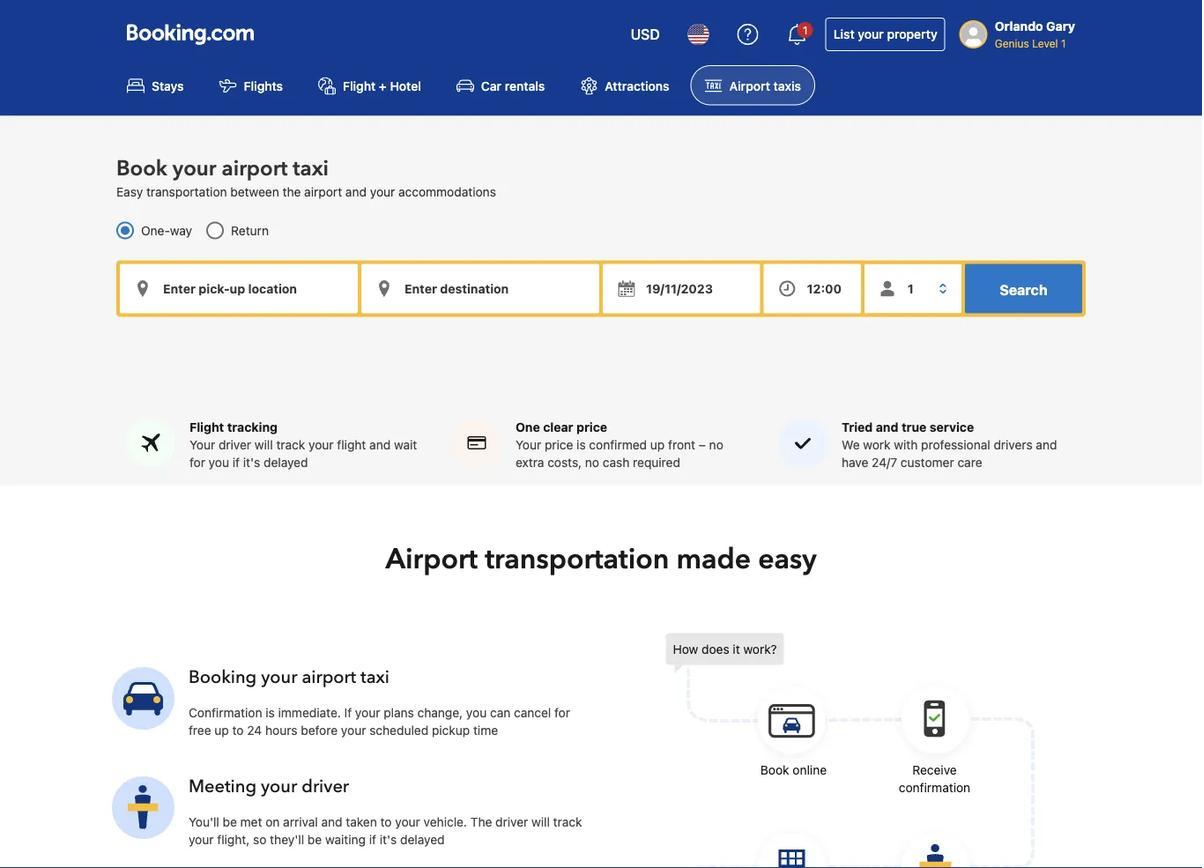 Task type: locate. For each thing, give the bounding box(es) containing it.
0 vertical spatial will
[[255, 437, 273, 452]]

it's right waiting
[[380, 832, 397, 847]]

clear
[[543, 420, 573, 434]]

no left the 'cash'
[[585, 455, 599, 469]]

is up the costs,
[[577, 437, 586, 452]]

flights
[[244, 78, 283, 93]]

will right the
[[532, 814, 550, 829]]

price
[[576, 420, 607, 434], [545, 437, 573, 452]]

no right –
[[709, 437, 723, 452]]

and right drivers
[[1036, 437, 1057, 452]]

1 vertical spatial be
[[308, 832, 322, 847]]

0 horizontal spatial driver
[[219, 437, 251, 452]]

0 horizontal spatial price
[[545, 437, 573, 452]]

0 vertical spatial transportation
[[146, 184, 227, 199]]

0 horizontal spatial no
[[585, 455, 599, 469]]

1 horizontal spatial up
[[650, 437, 665, 452]]

meeting your driver
[[189, 774, 349, 799]]

price down the "clear"
[[545, 437, 573, 452]]

booking airport taxi image
[[666, 633, 1036, 868], [112, 667, 175, 730], [112, 777, 175, 839]]

1 horizontal spatial your
[[516, 437, 541, 452]]

will down tracking
[[255, 437, 273, 452]]

time
[[473, 723, 498, 737]]

1 horizontal spatial driver
[[302, 774, 349, 799]]

if inside flight tracking your driver will track your flight and wait for you if it's delayed
[[232, 455, 240, 469]]

1 vertical spatial to
[[380, 814, 392, 829]]

receive
[[912, 762, 957, 777]]

1
[[803, 24, 808, 36], [1061, 37, 1066, 49]]

1 horizontal spatial price
[[576, 420, 607, 434]]

1 horizontal spatial flight
[[343, 78, 376, 93]]

can
[[490, 705, 511, 720]]

hotel
[[390, 78, 421, 93]]

on
[[266, 814, 280, 829]]

2 your from the left
[[516, 437, 541, 452]]

if down the taken
[[369, 832, 376, 847]]

up up required in the bottom right of the page
[[650, 437, 665, 452]]

1 horizontal spatial if
[[369, 832, 376, 847]]

driver down tracking
[[219, 437, 251, 452]]

0 vertical spatial price
[[576, 420, 607, 434]]

booking airport taxi image for meeting your driver
[[112, 777, 175, 839]]

and
[[345, 184, 367, 199], [876, 420, 899, 434], [369, 437, 391, 452], [1036, 437, 1057, 452], [321, 814, 342, 829]]

1 horizontal spatial delayed
[[400, 832, 445, 847]]

0 vertical spatial book
[[116, 154, 167, 183]]

0 vertical spatial taxi
[[293, 154, 329, 183]]

flight + hotel
[[343, 78, 421, 93]]

you
[[209, 455, 229, 469], [466, 705, 487, 720]]

your down you'll
[[189, 832, 214, 847]]

airport
[[222, 154, 288, 183], [304, 184, 342, 199], [302, 665, 356, 689]]

1 vertical spatial for
[[554, 705, 570, 720]]

1 horizontal spatial taxi
[[361, 665, 389, 689]]

book inside book your airport taxi easy transportation between the airport and your accommodations
[[116, 154, 167, 183]]

book for online
[[760, 762, 789, 777]]

2 vertical spatial driver
[[495, 814, 528, 829]]

if
[[232, 455, 240, 469], [369, 832, 376, 847]]

how does it work?
[[673, 642, 777, 656]]

delayed
[[264, 455, 308, 469], [400, 832, 445, 847]]

one
[[516, 420, 540, 434]]

so
[[253, 832, 267, 847]]

1 vertical spatial flight
[[189, 420, 224, 434]]

be up flight, on the left bottom of page
[[223, 814, 237, 829]]

return
[[231, 223, 269, 237]]

1 vertical spatial no
[[585, 455, 599, 469]]

driver
[[219, 437, 251, 452], [302, 774, 349, 799], [495, 814, 528, 829]]

level
[[1032, 37, 1058, 49]]

price up confirmed
[[576, 420, 607, 434]]

airport taxis
[[729, 78, 801, 93]]

1 horizontal spatial 1
[[1061, 37, 1066, 49]]

to
[[232, 723, 244, 737], [380, 814, 392, 829]]

book left online
[[760, 762, 789, 777]]

1 your from the left
[[189, 437, 215, 452]]

Enter pick-up location text field
[[120, 264, 358, 313]]

driver up arrival
[[302, 774, 349, 799]]

0 vertical spatial for
[[189, 455, 205, 469]]

0 horizontal spatial be
[[223, 814, 237, 829]]

drivers
[[994, 437, 1033, 452]]

confirmation
[[189, 705, 262, 720]]

1 vertical spatial price
[[545, 437, 573, 452]]

1 vertical spatial it's
[[380, 832, 397, 847]]

0 vertical spatial it's
[[243, 455, 260, 469]]

to right the taken
[[380, 814, 392, 829]]

1 button
[[776, 13, 819, 56]]

19/11/2023
[[646, 281, 713, 295]]

confirmation is immediate. if your plans change, you can cancel for free up to 24 hours before your scheduled pickup time
[[189, 705, 570, 737]]

your
[[189, 437, 215, 452], [516, 437, 541, 452]]

0 horizontal spatial your
[[189, 437, 215, 452]]

0 horizontal spatial book
[[116, 154, 167, 183]]

track right the
[[553, 814, 582, 829]]

is up hours
[[266, 705, 275, 720]]

tracking
[[227, 420, 278, 434]]

0 horizontal spatial delayed
[[264, 455, 308, 469]]

it's down tracking
[[243, 455, 260, 469]]

up down confirmation
[[214, 723, 229, 737]]

book your airport taxi easy transportation between the airport and your accommodations
[[116, 154, 496, 199]]

you'll be met on arrival and taken to your vehicle. the driver will track your flight, so they'll be waiting if it's delayed
[[189, 814, 582, 847]]

0 horizontal spatial taxi
[[293, 154, 329, 183]]

tried and true service we work with professional drivers and have 24/7 customer care
[[842, 420, 1057, 469]]

0 vertical spatial track
[[276, 437, 305, 452]]

confirmation
[[899, 780, 970, 795]]

receive confirmation
[[899, 762, 970, 795]]

flight,
[[217, 832, 250, 847]]

0 horizontal spatial if
[[232, 455, 240, 469]]

is
[[577, 437, 586, 452], [266, 705, 275, 720]]

1 vertical spatial if
[[369, 832, 376, 847]]

you inside 'confirmation is immediate. if your plans change, you can cancel for free up to 24 hours before your scheduled pickup time'
[[466, 705, 487, 720]]

track
[[276, 437, 305, 452], [553, 814, 582, 829]]

flight
[[343, 78, 376, 93], [189, 420, 224, 434]]

for inside flight tracking your driver will track your flight and wait for you if it's delayed
[[189, 455, 205, 469]]

0 vertical spatial no
[[709, 437, 723, 452]]

0 horizontal spatial up
[[214, 723, 229, 737]]

search
[[1000, 281, 1048, 298]]

0 vertical spatial is
[[577, 437, 586, 452]]

airport up if
[[302, 665, 356, 689]]

vehicle.
[[424, 814, 467, 829]]

and right the
[[345, 184, 367, 199]]

airport up the between at left top
[[222, 154, 288, 183]]

2 horizontal spatial driver
[[495, 814, 528, 829]]

1 vertical spatial delayed
[[400, 832, 445, 847]]

track down tracking
[[276, 437, 305, 452]]

is inside 'confirmation is immediate. if your plans change, you can cancel for free up to 24 hours before your scheduled pickup time'
[[266, 705, 275, 720]]

plans
[[384, 705, 414, 720]]

1 vertical spatial track
[[553, 814, 582, 829]]

extra
[[516, 455, 544, 469]]

stays
[[152, 78, 184, 93]]

stays link
[[113, 65, 198, 105]]

taxi
[[293, 154, 329, 183], [361, 665, 389, 689]]

hours
[[265, 723, 297, 737]]

1 horizontal spatial you
[[466, 705, 487, 720]]

book up easy in the left top of the page
[[116, 154, 167, 183]]

way
[[170, 223, 192, 237]]

1 horizontal spatial airport
[[729, 78, 770, 93]]

airport inside "link"
[[729, 78, 770, 93]]

1 vertical spatial taxi
[[361, 665, 389, 689]]

taxi up plans
[[361, 665, 389, 689]]

you'll
[[189, 814, 219, 829]]

1 vertical spatial you
[[466, 705, 487, 720]]

0 vertical spatial delayed
[[264, 455, 308, 469]]

transportation
[[146, 184, 227, 199], [485, 540, 669, 578]]

delayed inside flight tracking your driver will track your flight and wait for you if it's delayed
[[264, 455, 308, 469]]

1 inside orlando gary genius level 1
[[1061, 37, 1066, 49]]

1 vertical spatial airport
[[385, 540, 478, 578]]

+
[[379, 78, 387, 93]]

delayed down vehicle.
[[400, 832, 445, 847]]

1 horizontal spatial it's
[[380, 832, 397, 847]]

1 vertical spatial book
[[760, 762, 789, 777]]

search button
[[965, 264, 1082, 313]]

flight left tracking
[[189, 420, 224, 434]]

1 horizontal spatial track
[[553, 814, 582, 829]]

will inside you'll be met on arrival and taken to your vehicle. the driver will track your flight, so they'll be waiting if it's delayed
[[532, 814, 550, 829]]

12:00 button
[[764, 264, 861, 313]]

0 vertical spatial 1
[[803, 24, 808, 36]]

0 vertical spatial airport
[[729, 78, 770, 93]]

if down tracking
[[232, 455, 240, 469]]

airport right the
[[304, 184, 342, 199]]

taxi inside book your airport taxi easy transportation between the airport and your accommodations
[[293, 154, 329, 183]]

flight left +
[[343, 78, 376, 93]]

airport for airport taxis
[[729, 78, 770, 93]]

for for flight tracking your driver will track your flight and wait for you if it's delayed
[[189, 455, 205, 469]]

0 horizontal spatial you
[[209, 455, 229, 469]]

confirmed
[[589, 437, 647, 452]]

0 horizontal spatial 1
[[803, 24, 808, 36]]

orlando gary genius level 1
[[995, 19, 1075, 49]]

book for your
[[116, 154, 167, 183]]

1 down gary
[[1061, 37, 1066, 49]]

flight tracking your driver will track your flight and wait for you if it's delayed
[[189, 420, 417, 469]]

and inside book your airport taxi easy transportation between the airport and your accommodations
[[345, 184, 367, 199]]

free
[[189, 723, 211, 737]]

work
[[863, 437, 891, 452]]

0 vertical spatial you
[[209, 455, 229, 469]]

driver inside flight tracking your driver will track your flight and wait for you if it's delayed
[[219, 437, 251, 452]]

to left 24 in the bottom left of the page
[[232, 723, 244, 737]]

taxi up the
[[293, 154, 329, 183]]

1 left list
[[803, 24, 808, 36]]

to inside you'll be met on arrival and taken to your vehicle. the driver will track your flight, so they'll be waiting if it's delayed
[[380, 814, 392, 829]]

your right if
[[355, 705, 380, 720]]

0 vertical spatial flight
[[343, 78, 376, 93]]

service
[[930, 420, 974, 434]]

1 vertical spatial 1
[[1061, 37, 1066, 49]]

1 horizontal spatial book
[[760, 762, 789, 777]]

1 vertical spatial will
[[532, 814, 550, 829]]

0 horizontal spatial will
[[255, 437, 273, 452]]

1 horizontal spatial to
[[380, 814, 392, 829]]

0 vertical spatial up
[[650, 437, 665, 452]]

driver right the
[[495, 814, 528, 829]]

tried
[[842, 420, 873, 434]]

attractions link
[[566, 65, 684, 105]]

0 horizontal spatial for
[[189, 455, 205, 469]]

your down if
[[341, 723, 366, 737]]

0 horizontal spatial to
[[232, 723, 244, 737]]

0 horizontal spatial flight
[[189, 420, 224, 434]]

property
[[887, 27, 937, 41]]

up
[[650, 437, 665, 452], [214, 723, 229, 737]]

pickup
[[432, 723, 470, 737]]

you down tracking
[[209, 455, 229, 469]]

0 horizontal spatial track
[[276, 437, 305, 452]]

and left wait
[[369, 437, 391, 452]]

0 vertical spatial if
[[232, 455, 240, 469]]

delayed down tracking
[[264, 455, 308, 469]]

flight inside flight tracking your driver will track your flight and wait for you if it's delayed
[[189, 420, 224, 434]]

0 horizontal spatial airport
[[385, 540, 478, 578]]

book
[[116, 154, 167, 183], [760, 762, 789, 777]]

0 horizontal spatial transportation
[[146, 184, 227, 199]]

for
[[189, 455, 205, 469], [554, 705, 570, 720]]

0 horizontal spatial is
[[266, 705, 275, 720]]

1 vertical spatial is
[[266, 705, 275, 720]]

1 vertical spatial up
[[214, 723, 229, 737]]

1 vertical spatial transportation
[[485, 540, 669, 578]]

0 vertical spatial airport
[[222, 154, 288, 183]]

for inside 'confirmation is immediate. if your plans change, you can cancel for free up to 24 hours before your scheduled pickup time'
[[554, 705, 570, 720]]

your left flight
[[309, 437, 334, 452]]

your
[[858, 27, 884, 41], [173, 154, 216, 183], [370, 184, 395, 199], [309, 437, 334, 452], [261, 665, 297, 689], [355, 705, 380, 720], [341, 723, 366, 737], [261, 774, 297, 799], [395, 814, 420, 829], [189, 832, 214, 847]]

0 vertical spatial driver
[[219, 437, 251, 452]]

1 horizontal spatial for
[[554, 705, 570, 720]]

2 vertical spatial airport
[[302, 665, 356, 689]]

1 horizontal spatial is
[[577, 437, 586, 452]]

orlando
[[995, 19, 1043, 33]]

0 vertical spatial to
[[232, 723, 244, 737]]

be down arrival
[[308, 832, 322, 847]]

met
[[240, 814, 262, 829]]

1 horizontal spatial will
[[532, 814, 550, 829]]

and up waiting
[[321, 814, 342, 829]]

be
[[223, 814, 237, 829], [308, 832, 322, 847]]

is inside one clear price your price is confirmed up front – no extra costs, no cash required
[[577, 437, 586, 452]]

0 horizontal spatial it's
[[243, 455, 260, 469]]

you inside flight tracking your driver will track your flight and wait for you if it's delayed
[[209, 455, 229, 469]]

you up time
[[466, 705, 487, 720]]



Task type: describe. For each thing, give the bounding box(es) containing it.
1 horizontal spatial be
[[308, 832, 322, 847]]

flight
[[337, 437, 366, 452]]

attractions
[[605, 78, 669, 93]]

professional
[[921, 437, 990, 452]]

booking.com online hotel reservations image
[[127, 24, 254, 45]]

easy
[[116, 184, 143, 199]]

gary
[[1046, 19, 1075, 33]]

up inside one clear price your price is confirmed up front – no extra costs, no cash required
[[650, 437, 665, 452]]

book online
[[760, 762, 827, 777]]

24/7
[[872, 455, 897, 469]]

will inside flight tracking your driver will track your flight and wait for you if it's delayed
[[255, 437, 273, 452]]

front
[[668, 437, 695, 452]]

your left accommodations
[[370, 184, 395, 199]]

before
[[301, 723, 338, 737]]

booking airport taxi image for booking your airport taxi
[[112, 667, 175, 730]]

the
[[282, 184, 301, 199]]

taken
[[346, 814, 377, 829]]

1 horizontal spatial transportation
[[485, 540, 669, 578]]

your inside flight tracking your driver will track your flight and wait for you if it's delayed
[[189, 437, 215, 452]]

one-way
[[141, 223, 192, 237]]

between
[[230, 184, 279, 199]]

rentals
[[505, 78, 545, 93]]

delayed inside you'll be met on arrival and taken to your vehicle. the driver will track your flight, so they'll be waiting if it's delayed
[[400, 832, 445, 847]]

your inside flight tracking your driver will track your flight and wait for you if it's delayed
[[309, 437, 334, 452]]

taxis
[[773, 78, 801, 93]]

and inside you'll be met on arrival and taken to your vehicle. the driver will track your flight, so they'll be waiting if it's delayed
[[321, 814, 342, 829]]

true
[[902, 420, 927, 434]]

waiting
[[325, 832, 366, 847]]

your up immediate.
[[261, 665, 297, 689]]

with
[[894, 437, 918, 452]]

made
[[676, 540, 751, 578]]

your up on
[[261, 774, 297, 799]]

booking your airport taxi
[[189, 665, 389, 689]]

cash
[[603, 455, 630, 469]]

we
[[842, 437, 860, 452]]

scheduled
[[369, 723, 428, 737]]

and inside flight tracking your driver will track your flight and wait for you if it's delayed
[[369, 437, 391, 452]]

12:00
[[807, 281, 842, 295]]

and up work
[[876, 420, 899, 434]]

your left vehicle.
[[395, 814, 420, 829]]

work?
[[743, 642, 777, 656]]

1 vertical spatial driver
[[302, 774, 349, 799]]

required
[[633, 455, 680, 469]]

arrival
[[283, 814, 318, 829]]

it
[[733, 642, 740, 656]]

0 vertical spatial be
[[223, 814, 237, 829]]

car
[[481, 78, 502, 93]]

–
[[699, 437, 706, 452]]

usd button
[[620, 13, 670, 56]]

online
[[793, 762, 827, 777]]

have
[[842, 455, 868, 469]]

list your property link
[[826, 18, 945, 51]]

your up way
[[173, 154, 216, 183]]

if inside you'll be met on arrival and taken to your vehicle. the driver will track your flight, so they'll be waiting if it's delayed
[[369, 832, 376, 847]]

to inside 'confirmation is immediate. if your plans change, you can cancel for free up to 24 hours before your scheduled pickup time'
[[232, 723, 244, 737]]

does
[[702, 642, 729, 656]]

change,
[[417, 705, 463, 720]]

track inside you'll be met on arrival and taken to your vehicle. the driver will track your flight, so they'll be waiting if it's delayed
[[553, 814, 582, 829]]

cancel
[[514, 705, 551, 720]]

flight for flight tracking your driver will track your flight and wait for you if it's delayed
[[189, 420, 224, 434]]

transportation inside book your airport taxi easy transportation between the airport and your accommodations
[[146, 184, 227, 199]]

airport transportation made easy
[[385, 540, 817, 578]]

your inside one clear price your price is confirmed up front – no extra costs, no cash required
[[516, 437, 541, 452]]

1 horizontal spatial no
[[709, 437, 723, 452]]

taxi for booking
[[361, 665, 389, 689]]

usd
[[631, 26, 660, 43]]

taxi for book
[[293, 154, 329, 183]]

1 vertical spatial airport
[[304, 184, 342, 199]]

24
[[247, 723, 262, 737]]

meeting
[[189, 774, 256, 799]]

Enter destination text field
[[361, 264, 599, 313]]

flight + hotel link
[[304, 65, 435, 105]]

airport for airport transportation made easy
[[385, 540, 478, 578]]

customer
[[901, 455, 954, 469]]

wait
[[394, 437, 417, 452]]

your right list
[[858, 27, 884, 41]]

it's inside flight tracking your driver will track your flight and wait for you if it's delayed
[[243, 455, 260, 469]]

it's inside you'll be met on arrival and taken to your vehicle. the driver will track your flight, so they'll be waiting if it's delayed
[[380, 832, 397, 847]]

how
[[673, 642, 698, 656]]

airport for book
[[222, 154, 288, 183]]

up inside 'confirmation is immediate. if your plans change, you can cancel for free up to 24 hours before your scheduled pickup time'
[[214, 723, 229, 737]]

list your property
[[833, 27, 937, 41]]

for for confirmation is immediate. if your plans change, you can cancel for free up to 24 hours before your scheduled pickup time
[[554, 705, 570, 720]]

genius
[[995, 37, 1029, 49]]

flight for flight + hotel
[[343, 78, 376, 93]]

one clear price your price is confirmed up front – no extra costs, no cash required
[[516, 420, 723, 469]]

costs,
[[548, 455, 582, 469]]

19/11/2023 button
[[603, 264, 760, 313]]

they'll
[[270, 832, 304, 847]]

car rentals
[[481, 78, 545, 93]]

airport taxis link
[[691, 65, 815, 105]]

1 inside button
[[803, 24, 808, 36]]

driver inside you'll be met on arrival and taken to your vehicle. the driver will track your flight, so they'll be waiting if it's delayed
[[495, 814, 528, 829]]

track inside flight tracking your driver will track your flight and wait for you if it's delayed
[[276, 437, 305, 452]]

if
[[344, 705, 352, 720]]

list
[[833, 27, 855, 41]]

airport for booking
[[302, 665, 356, 689]]

booking
[[189, 665, 257, 689]]

one-
[[141, 223, 170, 237]]

the
[[470, 814, 492, 829]]



Task type: vqa. For each thing, say whether or not it's contained in the screenshot.
pick
no



